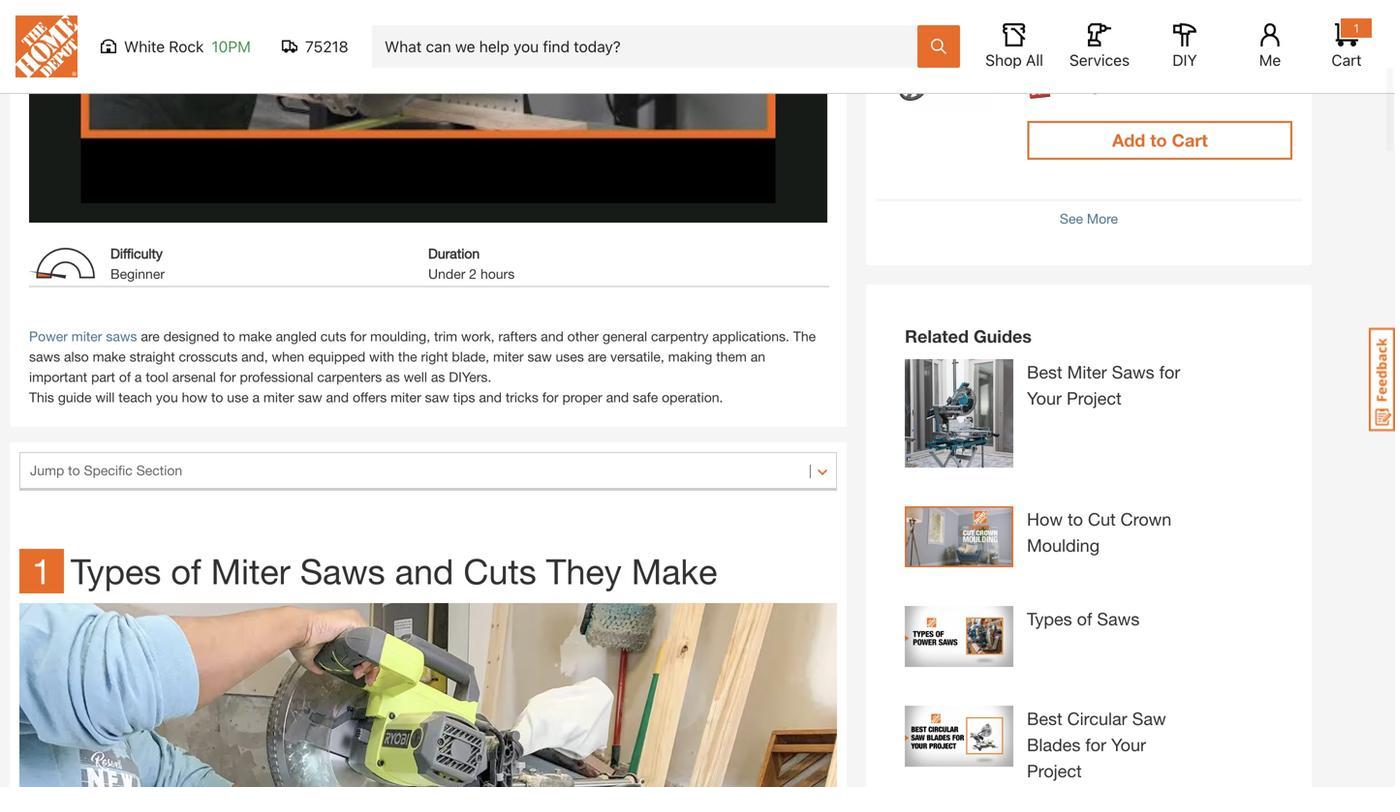 Task type: locate. For each thing, give the bounding box(es) containing it.
to inside how to cut crown moulding
[[1068, 509, 1084, 530]]

2 best from the top
[[1027, 709, 1063, 730]]

best for best miter saws for your project
[[1027, 362, 1063, 383]]

types of miter saws and cuts they make
[[71, 551, 718, 592]]

of for types of saws
[[1077, 609, 1093, 630]]

as
[[386, 369, 400, 385], [431, 369, 445, 385]]

0 horizontal spatial as
[[386, 369, 400, 385]]

0 horizontal spatial saws
[[29, 349, 60, 365]]

of inside types of saws link
[[1077, 609, 1093, 630]]

0 vertical spatial saws
[[106, 329, 137, 345]]

cart right me
[[1332, 51, 1362, 69]]

for inside best circular saw blades for your project
[[1086, 735, 1107, 756]]

see more button
[[1060, 202, 1119, 227]]

tricks
[[506, 390, 539, 406]]

0 horizontal spatial cart
[[1172, 130, 1208, 151]]

make up part
[[93, 349, 126, 365]]

best circular saw blades for your project image
[[905, 707, 1014, 768]]

the home depot logo image
[[16, 16, 78, 78]]

0 vertical spatial miter
[[1182, 0, 1213, 10]]

this
[[29, 390, 54, 406]]

2
[[469, 266, 477, 282]]

0 vertical spatial with
[[1028, 15, 1053, 31]]

2 vertical spatial of
[[1077, 609, 1093, 630]]

diy button
[[1154, 23, 1216, 70]]

of inside the "are designed to make angled cuts for moulding, trim work, rafters and other general carpentry applications. the saws also make straight crosscuts and, when equipped with the right blade, miter saw uses are versatile, making them an important part of a tool arsenal for professional carpenters as well as diyers."
[[119, 369, 131, 385]]

well
[[404, 369, 427, 385]]

miter
[[1182, 0, 1213, 10], [1068, 362, 1108, 383], [211, 551, 290, 592]]

saw left 'tips'
[[425, 390, 449, 406]]

a person braces a board on a miter saw with one hand as he pushes the saw handle forward to make the cut. image
[[19, 604, 837, 788]]

for inside the best miter saws for your project
[[1160, 362, 1181, 383]]

1 vertical spatial of
[[171, 551, 201, 592]]

0 horizontal spatial of
[[119, 369, 131, 385]]

a
[[135, 369, 142, 385], [252, 390, 260, 406]]

when
[[272, 349, 305, 365]]

you
[[156, 390, 178, 406]]

1 vertical spatial cart
[[1172, 130, 1208, 151]]

1 vertical spatial project
[[1027, 761, 1082, 782]]

power miter saws link
[[29, 329, 137, 345]]

for
[[350, 329, 367, 345], [1160, 362, 1181, 383], [220, 369, 236, 385], [542, 390, 559, 406], [1086, 735, 1107, 756]]

project
[[1067, 388, 1122, 409], [1027, 761, 1082, 782]]

0 horizontal spatial miter
[[211, 551, 290, 592]]

crosscuts
[[179, 349, 238, 365]]

1 vertical spatial make
[[93, 349, 126, 365]]

saws up straight
[[106, 329, 137, 345]]

with left the
[[369, 349, 394, 365]]

of
[[119, 369, 131, 385], [171, 551, 201, 592], [1077, 609, 1093, 630]]

1 horizontal spatial saw
[[425, 390, 449, 406]]

2 horizontal spatial miter
[[1182, 0, 1213, 10]]

1 vertical spatial saw
[[1133, 709, 1167, 730]]

types for types of miter saws and cuts they make
[[71, 551, 161, 592]]

a right use
[[252, 390, 260, 406]]

as left the well
[[386, 369, 400, 385]]

2 horizontal spatial saw
[[528, 349, 552, 365]]

0 horizontal spatial saw
[[298, 390, 322, 406]]

cart
[[1332, 51, 1362, 69], [1172, 130, 1208, 151]]

how to cut crown moulding image
[[905, 507, 1014, 568]]

your down circular
[[1112, 735, 1147, 756]]

1 horizontal spatial of
[[171, 551, 201, 592]]

0 vertical spatial a
[[135, 369, 142, 385]]

miter for braces
[[1182, 0, 1213, 10]]

0 horizontal spatial saw
[[1133, 709, 1167, 730]]

0 horizontal spatial 1
[[32, 551, 51, 592]]

saw inside foldable mobile miter saw stand with mounting braces
[[1217, 0, 1243, 10]]

to left cut
[[1068, 509, 1084, 530]]

0 horizontal spatial types
[[71, 551, 161, 592]]

your
[[1027, 388, 1062, 409], [1112, 735, 1147, 756]]

0 vertical spatial types
[[71, 551, 161, 592]]

1 horizontal spatial miter
[[1068, 362, 1108, 383]]

saw right circular
[[1133, 709, 1167, 730]]

offers
[[353, 390, 387, 406]]

with
[[1028, 15, 1053, 31], [369, 349, 394, 365]]

an
[[751, 349, 766, 365]]

feedback link image
[[1370, 328, 1396, 432]]

0 vertical spatial of
[[119, 369, 131, 385]]

to right add
[[1151, 130, 1168, 151]]

0 vertical spatial your
[[1027, 388, 1062, 409]]

0 vertical spatial project
[[1067, 388, 1122, 409]]

thumbnail image
[[29, 0, 828, 204]]

What can we help you find today? search field
[[385, 26, 917, 67]]

to for jump to specific section
[[68, 463, 80, 479]]

miter for make
[[211, 551, 290, 592]]

1 horizontal spatial cart
[[1332, 51, 1362, 69]]

miter
[[72, 329, 102, 345], [493, 349, 524, 365], [264, 390, 294, 406], [391, 390, 421, 406]]

saws
[[106, 329, 137, 345], [29, 349, 60, 365]]

1 horizontal spatial a
[[252, 390, 260, 406]]

and down carpenters
[[326, 390, 349, 406]]

moulding,
[[370, 329, 430, 345]]

best down guides
[[1027, 362, 1063, 383]]

saws inside the best miter saws for your project
[[1112, 362, 1155, 383]]

1 vertical spatial best
[[1027, 709, 1063, 730]]

are
[[141, 329, 160, 345], [588, 349, 607, 365]]

and,
[[241, 349, 268, 365]]

1 vertical spatial your
[[1112, 735, 1147, 756]]

jump
[[30, 463, 64, 479]]

make
[[632, 551, 718, 592]]

and left safe
[[606, 390, 629, 406]]

me
[[1260, 51, 1282, 69]]

miter down professional
[[264, 390, 294, 406]]

1 vertical spatial types
[[1027, 609, 1073, 630]]

moulding
[[1027, 535, 1100, 556]]

part
[[91, 369, 115, 385]]

1 vertical spatial with
[[369, 349, 394, 365]]

a left tool
[[135, 369, 142, 385]]

75218 button
[[282, 37, 349, 56]]

general
[[603, 329, 648, 345]]

with up all
[[1028, 15, 1053, 31]]

cart right add
[[1172, 130, 1208, 151]]

1 horizontal spatial your
[[1112, 735, 1147, 756]]

and right 'tips'
[[479, 390, 502, 406]]

0 vertical spatial saw
[[1217, 0, 1243, 10]]

1 vertical spatial 1
[[32, 551, 51, 592]]

diyers.
[[449, 369, 492, 385]]

best for best circular saw blades for your project
[[1027, 709, 1063, 730]]

are up straight
[[141, 329, 160, 345]]

0 horizontal spatial your
[[1027, 388, 1062, 409]]

guides
[[974, 326, 1032, 347]]

0 horizontal spatial are
[[141, 329, 160, 345]]

0 vertical spatial saws
[[1112, 362, 1155, 383]]

your down guides
[[1027, 388, 1062, 409]]

to right jump
[[68, 463, 80, 479]]

10pm
[[212, 37, 251, 56]]

miter down "rafters"
[[493, 349, 524, 365]]

and
[[541, 329, 564, 345], [326, 390, 349, 406], [479, 390, 502, 406], [606, 390, 629, 406], [395, 551, 454, 592]]

tool
[[146, 369, 169, 385]]

1 horizontal spatial saw
[[1217, 0, 1243, 10]]

making
[[668, 349, 713, 365]]

best up blades
[[1027, 709, 1063, 730]]

as down right
[[431, 369, 445, 385]]

219
[[1064, 71, 1102, 99]]

cuts
[[321, 329, 346, 345]]

cart 1
[[1332, 21, 1362, 69]]

designed
[[163, 329, 219, 345]]

1 inside cart 1
[[1354, 21, 1360, 35]]

best inside best circular saw blades for your project
[[1027, 709, 1063, 730]]

( 4956
[[1108, 43, 1135, 55]]

foldable mobile miter saw stand with mounting braces image
[[886, 0, 1009, 115]]

crown
[[1121, 509, 1172, 530]]

saw down "rafters"
[[528, 349, 552, 365]]

make up and,
[[239, 329, 272, 345]]

to up crosscuts
[[223, 329, 235, 345]]

see more
[[1060, 211, 1119, 227]]

1 horizontal spatial as
[[431, 369, 445, 385]]

1 horizontal spatial saws
[[106, 329, 137, 345]]

shop all
[[986, 51, 1044, 69]]

1 vertical spatial miter
[[1068, 362, 1108, 383]]

0 horizontal spatial a
[[135, 369, 142, 385]]

saws down power
[[29, 349, 60, 365]]

miter inside foldable mobile miter saw stand with mounting braces
[[1182, 0, 1213, 10]]

best inside the best miter saws for your project
[[1027, 362, 1063, 383]]

jump to specific section button
[[19, 453, 837, 491]]

project inside the best miter saws for your project
[[1067, 388, 1122, 409]]

1 vertical spatial saws
[[29, 349, 60, 365]]

work,
[[461, 329, 495, 345]]

saws
[[1112, 362, 1155, 383], [300, 551, 385, 592], [1097, 609, 1140, 630]]

0 vertical spatial 1
[[1354, 21, 1360, 35]]

saw left stand on the right of the page
[[1217, 0, 1243, 10]]

are down other
[[588, 349, 607, 365]]

0 vertical spatial best
[[1027, 362, 1063, 383]]

saw down professional
[[298, 390, 322, 406]]

cart inside button
[[1172, 130, 1208, 151]]

best miter saws for your project image
[[905, 360, 1014, 468]]

saw inside best circular saw blades for your project
[[1133, 709, 1167, 730]]

saw inside the "are designed to make angled cuts for moulding, trim work, rafters and other general carpentry applications. the saws also make straight crosscuts and, when equipped with the right blade, miter saw uses are versatile, making them an important part of a tool arsenal for professional carpenters as well as diyers."
[[528, 349, 552, 365]]

saw
[[528, 349, 552, 365], [298, 390, 322, 406], [425, 390, 449, 406]]

best circular saw blades for your project
[[1027, 709, 1167, 782]]

2 vertical spatial saws
[[1097, 609, 1140, 630]]

also
[[64, 349, 89, 365]]

and up uses
[[541, 329, 564, 345]]

1 horizontal spatial make
[[239, 329, 272, 345]]

1 best from the top
[[1027, 362, 1063, 383]]

2 horizontal spatial of
[[1077, 609, 1093, 630]]

1 horizontal spatial are
[[588, 349, 607, 365]]

1 horizontal spatial with
[[1028, 15, 1053, 31]]

foldable mobile miter saw stand with mounting braces
[[1028, 0, 1283, 31]]

will
[[95, 390, 115, 406]]

make
[[239, 329, 272, 345], [93, 349, 126, 365]]

0 horizontal spatial with
[[369, 349, 394, 365]]

to inside the "are designed to make angled cuts for moulding, trim work, rafters and other general carpentry applications. the saws also make straight crosscuts and, when equipped with the right blade, miter saw uses are versatile, making them an important part of a tool arsenal for professional carpenters as well as diyers."
[[223, 329, 235, 345]]

1 horizontal spatial types
[[1027, 609, 1073, 630]]

2 vertical spatial miter
[[211, 551, 290, 592]]

1 horizontal spatial 1
[[1354, 21, 1360, 35]]

power
[[29, 329, 68, 345]]



Task type: describe. For each thing, give the bounding box(es) containing it.
of for types of miter saws and cuts they make
[[171, 551, 201, 592]]

saws for types of saws
[[1097, 609, 1140, 630]]

them
[[716, 349, 747, 365]]

rafters
[[499, 329, 537, 345]]

angled
[[276, 329, 317, 345]]

add
[[1113, 130, 1146, 151]]

0 vertical spatial are
[[141, 329, 160, 345]]

1 vertical spatial a
[[252, 390, 260, 406]]

(
[[1108, 43, 1111, 55]]

difficulty
[[110, 246, 163, 262]]

project inside best circular saw blades for your project
[[1027, 761, 1082, 782]]

services
[[1070, 51, 1130, 69]]

4956
[[1111, 43, 1135, 55]]

braces
[[1118, 15, 1160, 31]]

section
[[136, 463, 182, 479]]

foldable
[[1081, 0, 1133, 10]]

miter up also
[[72, 329, 102, 345]]

foldable mobile miter saw stand with mounting braces link
[[1028, 0, 1283, 31]]

straight
[[130, 349, 175, 365]]

hours
[[481, 266, 515, 282]]

to for add to cart
[[1151, 130, 1168, 151]]

1 vertical spatial saws
[[300, 551, 385, 592]]

see
[[1060, 211, 1084, 227]]

power miter saws
[[29, 329, 137, 345]]

they
[[546, 551, 622, 592]]

important
[[29, 369, 87, 385]]

types of saws image
[[905, 607, 1014, 668]]

miter down the well
[[391, 390, 421, 406]]

how
[[182, 390, 207, 406]]

to for how to cut crown moulding
[[1068, 509, 1084, 530]]

right
[[421, 349, 448, 365]]

0 horizontal spatial make
[[93, 349, 126, 365]]

proper
[[563, 390, 603, 406]]

guide
[[58, 390, 92, 406]]

with inside foldable mobile miter saw stand with mounting braces
[[1028, 15, 1053, 31]]

specific
[[84, 463, 133, 479]]

1 as from the left
[[386, 369, 400, 385]]

mobile
[[1137, 0, 1178, 10]]

rock
[[169, 37, 204, 56]]

stand
[[1247, 0, 1283, 10]]

saws inside the "are designed to make angled cuts for moulding, trim work, rafters and other general carpentry applications. the saws also make straight crosscuts and, when equipped with the right blade, miter saw uses are versatile, making them an important part of a tool arsenal for professional carpenters as well as diyers."
[[29, 349, 60, 365]]

applications.
[[713, 329, 790, 345]]

blades
[[1027, 735, 1081, 756]]

carpentry
[[651, 329, 709, 345]]

75218
[[305, 37, 349, 56]]

other
[[568, 329, 599, 345]]

and inside the "are designed to make angled cuts for moulding, trim work, rafters and other general carpentry applications. the saws also make straight crosscuts and, when equipped with the right blade, miter saw uses are versatile, making them an important part of a tool arsenal for professional carpenters as well as diyers."
[[541, 329, 564, 345]]

all
[[1026, 51, 1044, 69]]

uses
[[556, 349, 584, 365]]

related
[[905, 326, 969, 347]]

jump to specific section
[[30, 463, 182, 479]]

best miter saws for your project link
[[905, 360, 1196, 488]]

the
[[398, 349, 417, 365]]

me button
[[1240, 23, 1302, 70]]

saws for best miter saws for your project
[[1112, 362, 1155, 383]]

types of saws
[[1027, 609, 1140, 630]]

carpenters
[[317, 369, 382, 385]]

circular
[[1068, 709, 1128, 730]]

the
[[794, 329, 816, 345]]

2 as from the left
[[431, 369, 445, 385]]

equipped
[[308, 349, 366, 365]]

types of saws link
[[905, 607, 1196, 687]]

white
[[124, 37, 165, 56]]

services button
[[1069, 23, 1131, 70]]

diy
[[1173, 51, 1198, 69]]

miter inside the "are designed to make angled cuts for moulding, trim work, rafters and other general carpentry applications. the saws also make straight crosscuts and, when equipped with the right blade, miter saw uses are versatile, making them an important part of a tool arsenal for professional carpenters as well as diyers."
[[493, 349, 524, 365]]

types for types of saws
[[1027, 609, 1073, 630]]

arsenal
[[172, 369, 216, 385]]

with inside the "are designed to make angled cuts for moulding, trim work, rafters and other general carpentry applications. the saws also make straight crosscuts and, when equipped with the right blade, miter saw uses are versatile, making them an important part of a tool arsenal for professional carpenters as well as diyers."
[[369, 349, 394, 365]]

best circular saw blades for your project link
[[905, 707, 1196, 787]]

under
[[428, 266, 466, 282]]

and left cuts
[[395, 551, 454, 592]]

how
[[1027, 509, 1063, 530]]

a inside the "are designed to make angled cuts for moulding, trim work, rafters and other general carpentry applications. the saws also make straight crosscuts and, when equipped with the right blade, miter saw uses are versatile, making them an important part of a tool arsenal for professional carpenters as well as diyers."
[[135, 369, 142, 385]]

best miter saws for your project
[[1027, 362, 1181, 409]]

duration under 2 hours
[[428, 246, 515, 282]]

difficulty beginner
[[110, 246, 165, 282]]

1 vertical spatial are
[[588, 349, 607, 365]]

your inside best circular saw blades for your project
[[1112, 735, 1147, 756]]

more
[[1087, 211, 1119, 227]]

use
[[227, 390, 249, 406]]

to left use
[[211, 390, 223, 406]]

cuts
[[464, 551, 537, 592]]

your inside the best miter saws for your project
[[1027, 388, 1062, 409]]

cut
[[1088, 509, 1116, 530]]

how to cut crown moulding
[[1027, 509, 1172, 556]]

professional
[[240, 369, 314, 385]]

tips
[[453, 390, 475, 406]]

teach
[[119, 390, 152, 406]]

add to cart
[[1113, 130, 1208, 151]]

duration
[[428, 246, 480, 262]]

safe
[[633, 390, 658, 406]]

mounting
[[1057, 15, 1114, 31]]

blade,
[[452, 349, 490, 365]]

miter inside the best miter saws for your project
[[1068, 362, 1108, 383]]

this guide will teach you how to use a miter saw and offers miter saw tips and tricks for proper and safe operation.
[[29, 390, 723, 406]]

add to cart button
[[1028, 121, 1293, 160]]

0 vertical spatial cart
[[1332, 51, 1362, 69]]

0 vertical spatial make
[[239, 329, 272, 345]]

shop
[[986, 51, 1022, 69]]

white rock 10pm
[[124, 37, 251, 56]]



Task type: vqa. For each thing, say whether or not it's contained in the screenshot.
Flex Seal Family Of Products Flex Duct Tape White 4.60" X 20' (6-Pack) to the right
no



